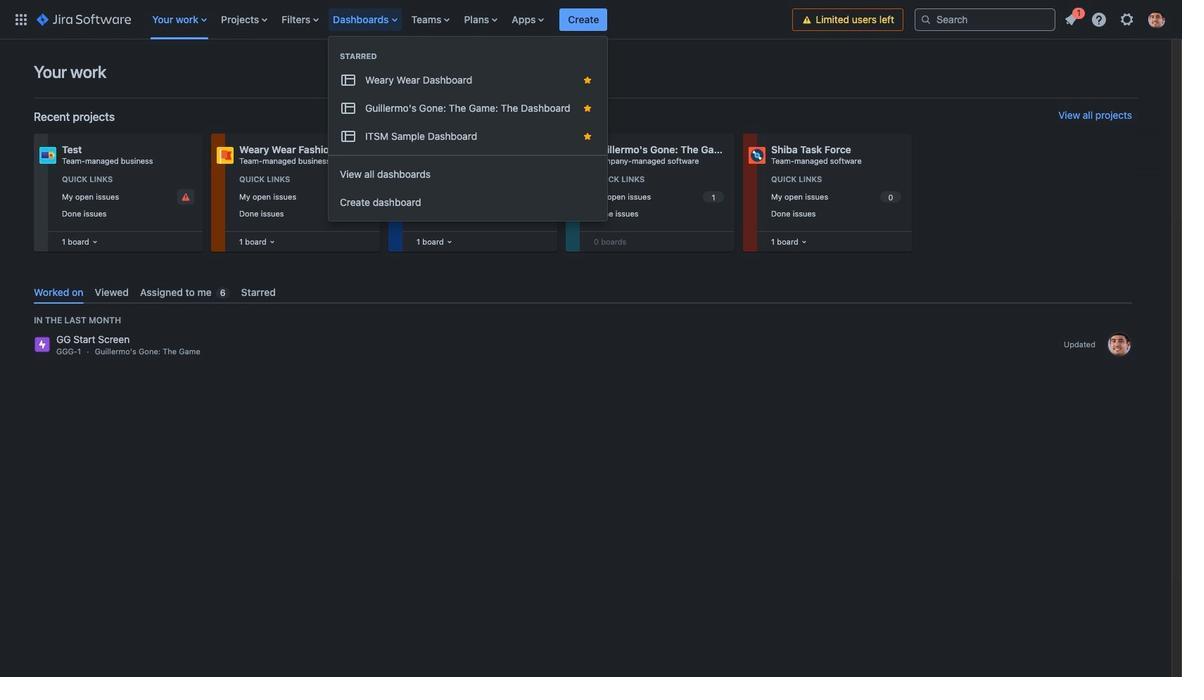 Task type: describe. For each thing, give the bounding box(es) containing it.
1 horizontal spatial list
[[1058, 5, 1174, 32]]

settings image
[[1119, 11, 1136, 28]]

Search field
[[915, 8, 1056, 31]]

star itsm sample dashboard image
[[582, 131, 593, 142]]

0 horizontal spatial list item
[[329, 0, 403, 39]]

star guillermo's gone: the game: the dashboard image
[[582, 103, 593, 114]]

2 board image from the left
[[267, 236, 278, 248]]

2 horizontal spatial list item
[[1058, 5, 1085, 31]]

appswitcher icon image
[[13, 11, 30, 28]]

0 horizontal spatial list
[[145, 0, 793, 39]]

star weary wear dashboard image
[[582, 75, 593, 86]]

search image
[[920, 14, 932, 25]]

notifications image
[[1063, 11, 1079, 28]]

1 board image from the left
[[444, 236, 455, 248]]

1 board image from the left
[[89, 236, 100, 248]]



Task type: locate. For each thing, give the bounding box(es) containing it.
jira software image
[[37, 11, 131, 28], [37, 11, 131, 28]]

0 horizontal spatial board image
[[444, 236, 455, 248]]

dashboard image for star weary wear dashboard icon
[[340, 72, 357, 89]]

2 dashboard image from the top
[[340, 100, 357, 117]]

1 horizontal spatial board image
[[799, 236, 810, 248]]

1 horizontal spatial list item
[[560, 0, 608, 39]]

2 board image from the left
[[799, 236, 810, 248]]

1 dashboard image from the top
[[340, 72, 357, 89]]

0 horizontal spatial board image
[[89, 236, 100, 248]]

1 vertical spatial dashboard image
[[340, 100, 357, 117]]

dashboard image for star guillermo's gone: the game: the dashboard "image" on the top
[[340, 100, 357, 117]]

tab list
[[28, 281, 1138, 304]]

dashboard image
[[340, 128, 357, 145]]

list
[[145, 0, 793, 39], [1058, 5, 1174, 32]]

board image
[[89, 236, 100, 248], [267, 236, 278, 248]]

your profile and settings image
[[1148, 11, 1165, 28]]

0 vertical spatial dashboard image
[[340, 72, 357, 89]]

help image
[[1091, 11, 1108, 28]]

heading
[[329, 51, 607, 62]]

primary element
[[8, 0, 793, 39]]

list item
[[329, 0, 403, 39], [560, 0, 608, 39], [1058, 5, 1085, 31]]

banner
[[0, 0, 1182, 39]]

1 horizontal spatial board image
[[267, 236, 278, 248]]

None search field
[[915, 8, 1056, 31]]

board image
[[444, 236, 455, 248], [799, 236, 810, 248]]

dashboard image
[[340, 72, 357, 89], [340, 100, 357, 117]]



Task type: vqa. For each thing, say whether or not it's contained in the screenshot.
Design the Weary Wear site's Task icon
no



